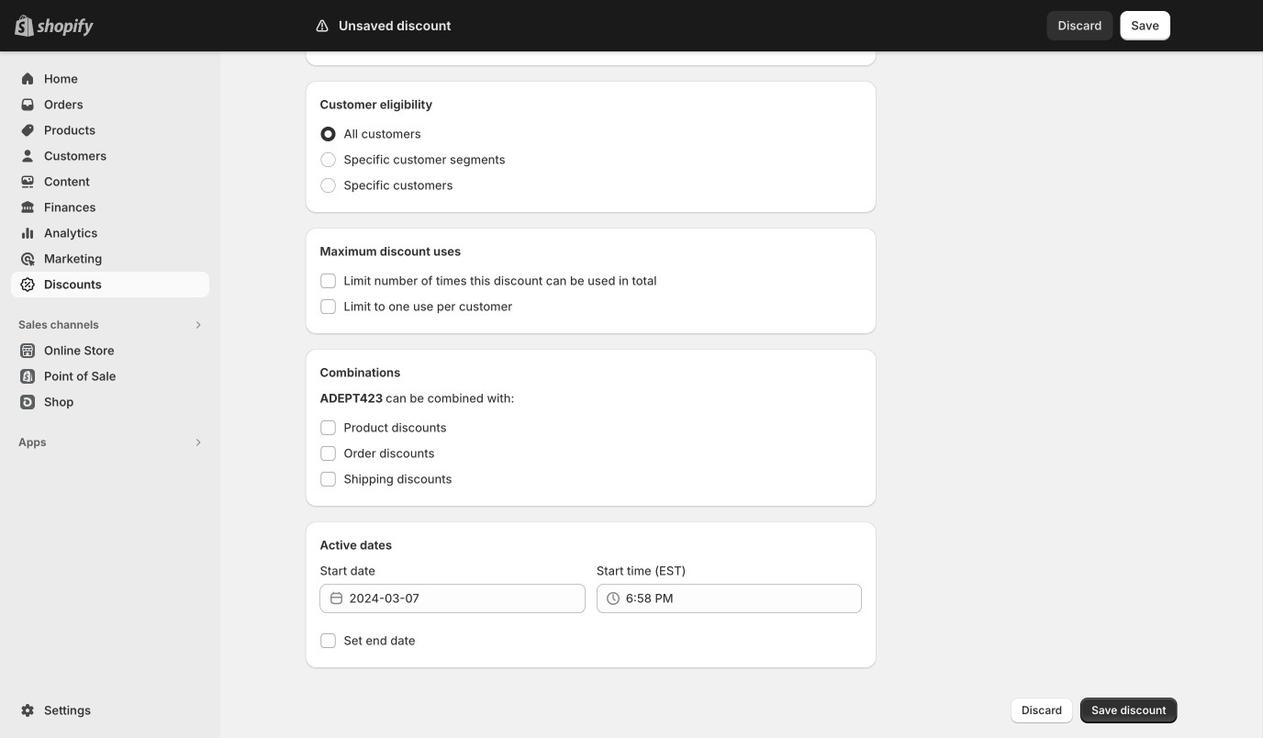 Task type: describe. For each thing, give the bounding box(es) containing it.
Enter time text field
[[626, 584, 862, 613]]



Task type: vqa. For each thing, say whether or not it's contained in the screenshot.
the YYYY-MM-DD 'text box'
yes



Task type: locate. For each thing, give the bounding box(es) containing it.
YYYY-MM-DD text field
[[349, 584, 586, 613]]

shopify image
[[37, 18, 94, 36]]



